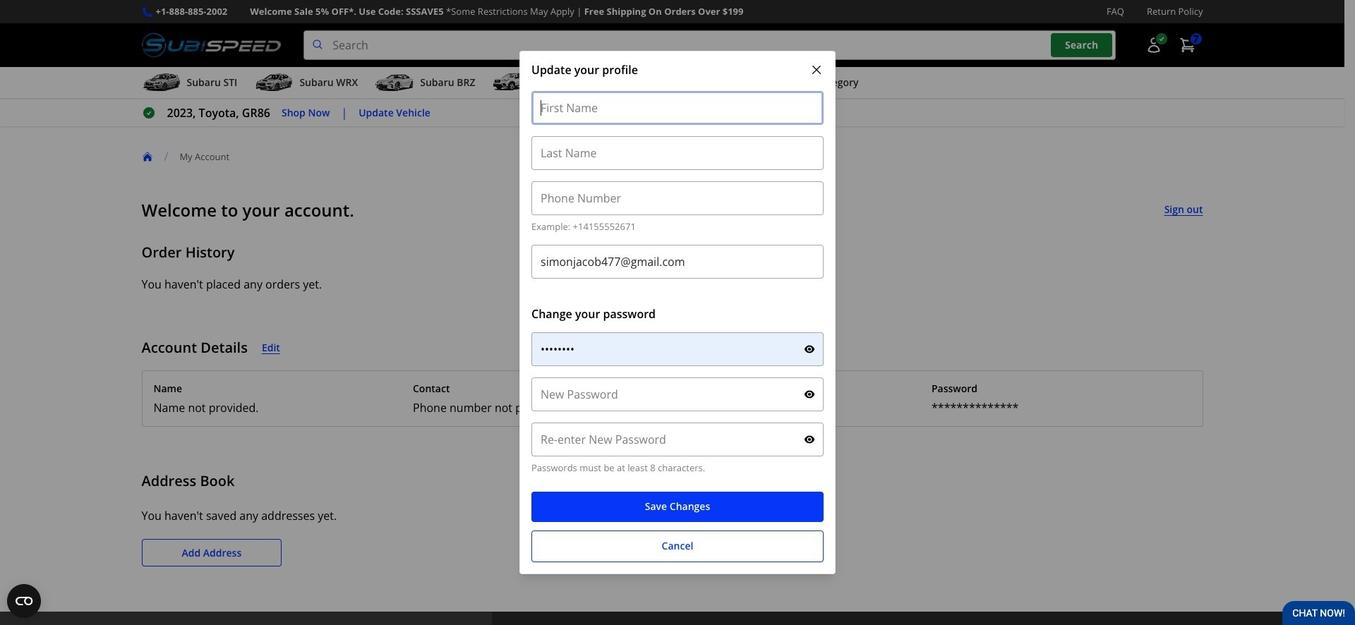 Task type: describe. For each thing, give the bounding box(es) containing it.
New Password password field
[[531, 378, 824, 412]]

toggle password visibility image for the new password password field
[[804, 389, 815, 400]]

Last Name text field
[[531, 136, 824, 170]]

Phone field
[[531, 182, 824, 215]]

First name text field
[[531, 91, 824, 125]]

Re-enter New Password password field
[[531, 423, 824, 457]]



Task type: locate. For each thing, give the bounding box(es) containing it.
0 vertical spatial toggle password visibility image
[[804, 344, 815, 355]]

3 toggle password visibility image from the top
[[804, 434, 815, 446]]

1 toggle password visibility image from the top
[[804, 344, 815, 355]]

2 vertical spatial toggle password visibility image
[[804, 434, 815, 446]]

1 vertical spatial toggle password visibility image
[[804, 389, 815, 400]]

Current Password password field
[[531, 333, 824, 366]]

open widget image
[[7, 584, 41, 618]]

toggle password visibility image for 're-enter new password' password field
[[804, 434, 815, 446]]

close popup image
[[810, 63, 824, 77]]

search input field
[[304, 30, 1116, 60]]

2 toggle password visibility image from the top
[[804, 389, 815, 400]]

toggle password visibility image for current password password field
[[804, 344, 815, 355]]

Email Address text field
[[531, 245, 824, 279]]

toggle password visibility image
[[804, 344, 815, 355], [804, 389, 815, 400], [804, 434, 815, 446]]



Task type: vqa. For each thing, say whether or not it's contained in the screenshot.
re-enter new password password field
yes



